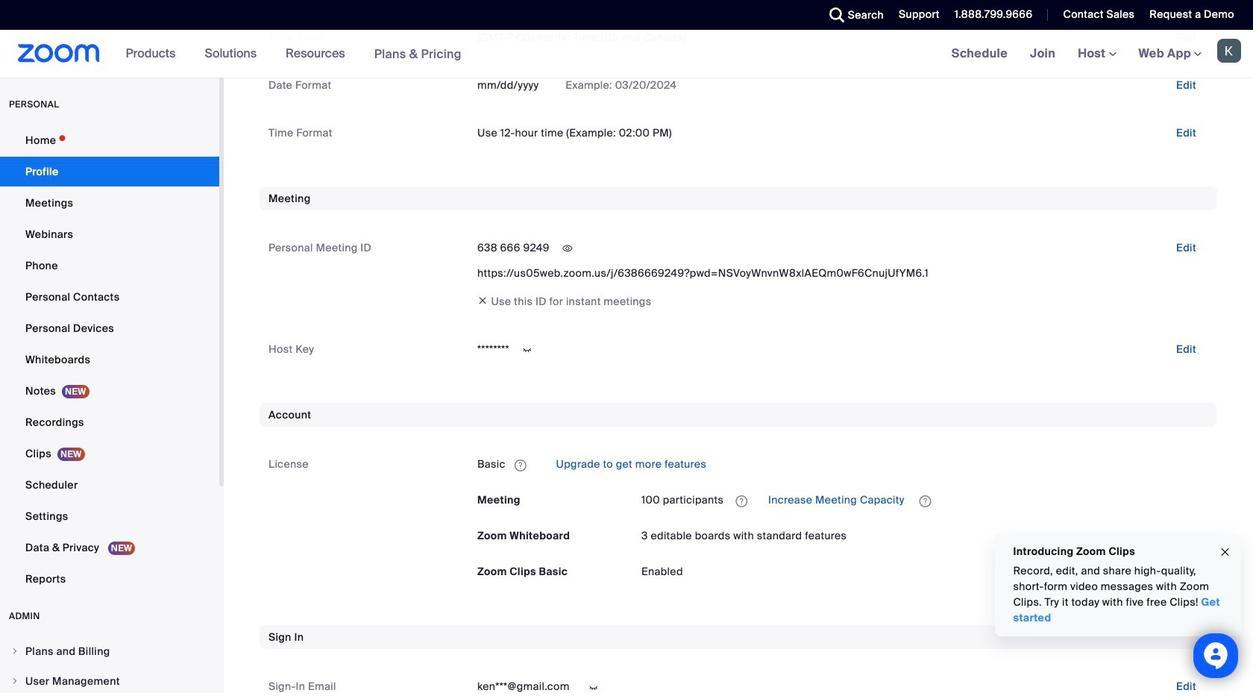 Task type: vqa. For each thing, say whether or not it's contained in the screenshot.
Show Host Key image
yes



Task type: describe. For each thing, give the bounding box(es) containing it.
hide personal meeting id image
[[556, 242, 580, 255]]

learn more about your meeting license image
[[732, 495, 752, 508]]

meetings navigation
[[941, 30, 1254, 78]]

product information navigation
[[115, 30, 473, 78]]

learn more about your license type image
[[513, 460, 528, 471]]

personal menu menu
[[0, 125, 219, 596]]

admin menu menu
[[0, 637, 219, 693]]

close image
[[1220, 544, 1232, 561]]

0 vertical spatial application
[[478, 453, 1209, 476]]

1 vertical spatial application
[[642, 488, 1209, 512]]

show host key image
[[516, 344, 539, 357]]

2 menu item from the top
[[0, 667, 219, 693]]

profile picture image
[[1218, 39, 1242, 63]]



Task type: locate. For each thing, give the bounding box(es) containing it.
2 right image from the top
[[10, 677, 19, 686]]

0 vertical spatial menu item
[[0, 637, 219, 666]]

1 menu item from the top
[[0, 637, 219, 666]]

menu item
[[0, 637, 219, 666], [0, 667, 219, 693]]

1 vertical spatial menu item
[[0, 667, 219, 693]]

1 right image from the top
[[10, 647, 19, 656]]

banner
[[0, 30, 1254, 78]]

0 vertical spatial right image
[[10, 647, 19, 656]]

1 vertical spatial right image
[[10, 677, 19, 686]]

application
[[478, 453, 1209, 476], [642, 488, 1209, 512]]

zoom logo image
[[18, 44, 100, 63]]

right image
[[10, 647, 19, 656], [10, 677, 19, 686]]



